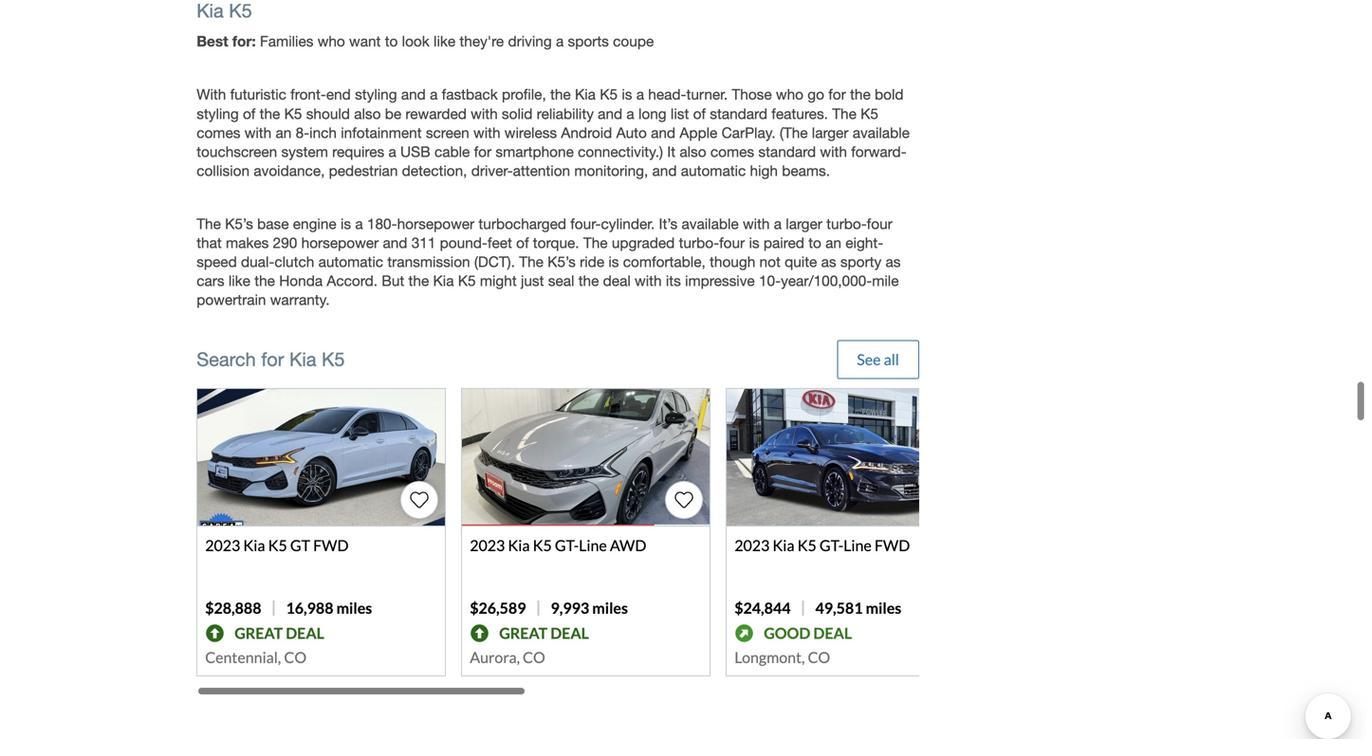Task type: locate. For each thing, give the bounding box(es) containing it.
0 horizontal spatial co
[[284, 648, 307, 667]]

automatic down the apple
[[681, 162, 746, 179]]

1 vertical spatial who
[[776, 86, 804, 103]]

monitoring,
[[575, 162, 649, 179]]

line for fwd
[[844, 536, 872, 555]]

0 horizontal spatial turbo-
[[679, 234, 720, 252]]

0 horizontal spatial fwd
[[313, 536, 349, 555]]

0 vertical spatial available
[[853, 124, 910, 141]]

an inside the k5's base engine is a 180-horsepower turbocharged four-cylinder. it's available with a larger turbo-four that makes 290 horsepower and 311 pound-feet of torque. the upgraded turbo-four is paired to an eight- speed dual-clutch automatic transmission (dct). the k5's ride is comfortable, though not quite as sporty as cars like the honda accord. but the kia k5 might just seal the deal with its impressive 10-year/100,000-mile powertrain warranty.
[[826, 234, 842, 252]]

0 vertical spatial comes
[[197, 124, 241, 141]]

1 horizontal spatial an
[[826, 234, 842, 252]]

android
[[561, 124, 612, 141]]

1 miles from the left
[[337, 599, 372, 618]]

like right look
[[434, 33, 456, 50]]

deal for longmont, co
[[814, 624, 852, 643]]

3 2023 from the left
[[735, 536, 770, 555]]

0 horizontal spatial of
[[243, 105, 256, 122]]

0 vertical spatial an
[[276, 124, 292, 141]]

1 horizontal spatial four
[[867, 215, 893, 233]]

cylinder.
[[601, 215, 655, 233]]

great deal
[[235, 624, 325, 643], [499, 624, 589, 643]]

great deal down the 9,993
[[499, 624, 589, 643]]

k5
[[600, 86, 618, 103], [284, 105, 302, 122], [861, 105, 879, 122], [458, 272, 476, 290], [322, 348, 345, 371], [268, 536, 287, 555], [533, 536, 552, 555], [798, 536, 817, 555]]

1 horizontal spatial to
[[809, 234, 822, 252]]

inch
[[310, 124, 337, 141]]

turbo-
[[827, 215, 867, 233], [679, 234, 720, 252]]

miles for 49,581 miles
[[866, 599, 902, 618]]

turbocharged
[[479, 215, 567, 233]]

0 vertical spatial larger
[[812, 124, 849, 141]]

beams.
[[782, 162, 831, 179]]

1 as from the left
[[822, 253, 837, 271]]

1 fwd from the left
[[313, 536, 349, 555]]

2 great from the left
[[499, 624, 548, 643]]

four up though
[[720, 234, 745, 252]]

0 horizontal spatial great
[[235, 624, 283, 643]]

1 deal from the left
[[286, 624, 325, 643]]

standard up carplay. at right top
[[710, 105, 768, 122]]

of
[[243, 105, 256, 122], [693, 105, 706, 122], [516, 234, 529, 252]]

a
[[556, 33, 564, 50], [430, 86, 438, 103], [637, 86, 644, 103], [627, 105, 635, 122], [389, 143, 396, 160], [355, 215, 363, 233], [774, 215, 782, 233]]

the right features. at the top
[[833, 105, 857, 122]]

9,993
[[551, 599, 590, 618]]

turbo- up though
[[679, 234, 720, 252]]

0 vertical spatial automatic
[[681, 162, 746, 179]]

1 great deal from the left
[[235, 624, 325, 643]]

2 2023 from the left
[[470, 536, 505, 555]]

mile
[[872, 272, 899, 290]]

larger up paired
[[786, 215, 823, 233]]

1 horizontal spatial k5's
[[548, 253, 576, 271]]

available
[[853, 124, 910, 141], [682, 215, 739, 233]]

1 horizontal spatial great deal
[[499, 624, 589, 643]]

as up mile
[[886, 253, 901, 271]]

1 horizontal spatial automatic
[[681, 162, 746, 179]]

deal for centennial, co
[[286, 624, 325, 643]]

0 vertical spatial horsepower
[[397, 215, 475, 233]]

3 co from the left
[[808, 648, 831, 667]]

k5's up seal
[[548, 253, 576, 271]]

0 horizontal spatial as
[[822, 253, 837, 271]]

k5 inside the k5's base engine is a 180-horsepower turbocharged four-cylinder. it's available with a larger turbo-four that makes 290 horsepower and 311 pound-feet of torque. the upgraded turbo-four is paired to an eight- speed dual-clutch automatic transmission (dct). the k5's ride is comfortable, though not quite as sporty as cars like the honda accord. but the kia k5 might just seal the deal with its impressive 10-year/100,000-mile powertrain warranty.
[[458, 272, 476, 290]]

a down infotainment
[[389, 143, 396, 160]]

automatic up accord.
[[318, 253, 383, 271]]

who up features. at the top
[[776, 86, 804, 103]]

impressive
[[685, 272, 755, 290]]

2 line from the left
[[844, 536, 872, 555]]

2 deal from the left
[[551, 624, 589, 643]]

miles for 16,988 miles
[[337, 599, 372, 618]]

2 horizontal spatial 2023
[[735, 536, 770, 555]]

1 vertical spatial automatic
[[318, 253, 383, 271]]

co down 16,988
[[284, 648, 307, 667]]

engine
[[293, 215, 337, 233]]

co for aurora, co
[[523, 648, 546, 667]]

1 gt- from the left
[[555, 536, 579, 555]]

2023 up $24,844
[[735, 536, 770, 555]]

2 horizontal spatial deal
[[814, 624, 852, 643]]

1 co from the left
[[284, 648, 307, 667]]

larger inside the k5's base engine is a 180-horsepower turbocharged four-cylinder. it's available with a larger turbo-four that makes 290 horsepower and 311 pound-feet of torque. the upgraded turbo-four is paired to an eight- speed dual-clutch automatic transmission (dct). the k5's ride is comfortable, though not quite as sporty as cars like the honda accord. but the kia k5 might just seal the deal with its impressive 10-year/100,000-mile powertrain warranty.
[[786, 215, 823, 233]]

1 horizontal spatial available
[[853, 124, 910, 141]]

0 horizontal spatial to
[[385, 33, 398, 50]]

1 vertical spatial turbo-
[[679, 234, 720, 252]]

driver-
[[471, 162, 513, 179]]

2 miles from the left
[[593, 599, 628, 618]]

who
[[318, 33, 345, 50], [776, 86, 804, 103]]

is right engine
[[341, 215, 351, 233]]

311
[[412, 234, 436, 252]]

comfortable,
[[623, 253, 706, 271]]

1 horizontal spatial line
[[844, 536, 872, 555]]

1 vertical spatial like
[[229, 272, 251, 290]]

2 great deal from the left
[[499, 624, 589, 643]]

who inside 'with futuristic front-end styling and a fastback profile, the kia k5 is a head-turner. those who go for the bold styling of the k5 should also be rewarded with solid reliability and a long list of standard features. the k5 comes with an 8-inch infotainment screen with wireless android auto and apple carplay. (the larger available touchscreen system requires a usb cable for smartphone connectivity.) it also comes standard with forward- collision avoidance, pedestrian detection, driver-attention monitoring, and automatic high beams.'
[[776, 86, 804, 103]]

also up infotainment
[[354, 105, 381, 122]]

look
[[402, 33, 430, 50]]

0 horizontal spatial styling
[[197, 105, 239, 122]]

with down comfortable,
[[635, 272, 662, 290]]

longmont, co
[[735, 648, 831, 667]]

system
[[281, 143, 328, 160]]

0 horizontal spatial k5's
[[225, 215, 253, 233]]

the up the 'that' at the top of page
[[197, 215, 221, 233]]

to left look
[[385, 33, 398, 50]]

1 horizontal spatial co
[[523, 648, 546, 667]]

a up 'long'
[[637, 86, 644, 103]]

the down futuristic
[[260, 105, 280, 122]]

profile,
[[502, 86, 546, 103]]

go
[[808, 86, 825, 103]]

0 vertical spatial for
[[829, 86, 846, 103]]

0 horizontal spatial gt-
[[555, 536, 579, 555]]

0 horizontal spatial automatic
[[318, 253, 383, 271]]

0 horizontal spatial also
[[354, 105, 381, 122]]

for up driver-
[[474, 143, 492, 160]]

good deal
[[764, 624, 852, 643]]

0 vertical spatial styling
[[355, 86, 397, 103]]

1 horizontal spatial deal
[[551, 624, 589, 643]]

1 vertical spatial larger
[[786, 215, 823, 233]]

who left want
[[318, 33, 345, 50]]

0 vertical spatial to
[[385, 33, 398, 50]]

2 horizontal spatial miles
[[866, 599, 902, 618]]

3 miles from the left
[[866, 599, 902, 618]]

0 horizontal spatial available
[[682, 215, 739, 233]]

great deal for 9,993
[[499, 624, 589, 643]]

with
[[471, 105, 498, 122], [245, 124, 272, 141], [474, 124, 501, 141], [820, 143, 848, 160], [743, 215, 770, 233], [635, 272, 662, 290]]

2023 up $26,589
[[470, 536, 505, 555]]

0 horizontal spatial deal
[[286, 624, 325, 643]]

a up rewarded
[[430, 86, 438, 103]]

also down the apple
[[680, 143, 707, 160]]

an left eight-
[[826, 234, 842, 252]]

0 horizontal spatial great deal
[[235, 624, 325, 643]]

longmont,
[[735, 648, 805, 667]]

like up powertrain
[[229, 272, 251, 290]]

great
[[235, 624, 283, 643], [499, 624, 548, 643]]

and up it
[[651, 124, 676, 141]]

1 horizontal spatial gt-
[[820, 536, 844, 555]]

four up eight-
[[867, 215, 893, 233]]

for right search on the left
[[261, 348, 284, 371]]

fwd right gt
[[313, 536, 349, 555]]

2023 up $28,888
[[205, 536, 240, 555]]

1 horizontal spatial of
[[516, 234, 529, 252]]

2 horizontal spatial co
[[808, 648, 831, 667]]

1 vertical spatial to
[[809, 234, 822, 252]]

connectivity.)
[[578, 143, 663, 160]]

available up forward-
[[853, 124, 910, 141]]

1 horizontal spatial as
[[886, 253, 901, 271]]

with down fastback
[[471, 105, 498, 122]]

screen
[[426, 124, 470, 141]]

0 horizontal spatial an
[[276, 124, 292, 141]]

styling down with
[[197, 105, 239, 122]]

forward-
[[852, 143, 907, 160]]

upgraded
[[612, 234, 675, 252]]

futuristic
[[230, 86, 287, 103]]

for right go
[[829, 86, 846, 103]]

horsepower
[[397, 215, 475, 233], [301, 234, 379, 252]]

auto
[[617, 124, 647, 141]]

speed
[[197, 253, 237, 271]]

16,988 miles
[[286, 599, 372, 618]]

0 horizontal spatial comes
[[197, 124, 241, 141]]

1 horizontal spatial who
[[776, 86, 804, 103]]

0 horizontal spatial who
[[318, 33, 345, 50]]

2 vertical spatial for
[[261, 348, 284, 371]]

year/100,000-
[[781, 272, 872, 290]]

0 vertical spatial like
[[434, 33, 456, 50]]

1 great from the left
[[235, 624, 283, 643]]

0 horizontal spatial like
[[229, 272, 251, 290]]

gt- for awd
[[555, 536, 579, 555]]

an left 8-
[[276, 124, 292, 141]]

0 horizontal spatial line
[[579, 536, 607, 555]]

great up aurora, co
[[499, 624, 548, 643]]

larger inside 'with futuristic front-end styling and a fastback profile, the kia k5 is a head-turner. those who go for the bold styling of the k5 should also be rewarded with solid reliability and a long list of standard features. the k5 comes with an 8-inch infotainment screen with wireless android auto and apple carplay. (the larger available touchscreen system requires a usb cable for smartphone connectivity.) it also comes standard with forward- collision avoidance, pedestrian detection, driver-attention monitoring, and automatic high beams.'
[[812, 124, 849, 141]]

centennial,
[[205, 648, 281, 667]]

1 horizontal spatial also
[[680, 143, 707, 160]]

fwd up the 49,581 miles
[[875, 536, 910, 555]]

kia up reliability
[[575, 86, 596, 103]]

2 co from the left
[[523, 648, 546, 667]]

1 horizontal spatial 2023
[[470, 536, 505, 555]]

0 vertical spatial turbo-
[[827, 215, 867, 233]]

0 vertical spatial who
[[318, 33, 345, 50]]

automatic
[[681, 162, 746, 179], [318, 253, 383, 271]]

co for longmont, co
[[808, 648, 831, 667]]

kia down transmission
[[433, 272, 454, 290]]

the down the ride
[[579, 272, 599, 290]]

a inside best for: families who want to look like they're driving a sports coupe
[[556, 33, 564, 50]]

and
[[401, 86, 426, 103], [598, 105, 623, 122], [651, 124, 676, 141], [653, 162, 677, 179], [383, 234, 408, 252]]

co down good deal
[[808, 648, 831, 667]]

should
[[306, 105, 350, 122]]

kia
[[575, 86, 596, 103], [433, 272, 454, 290], [289, 348, 317, 371], [243, 536, 265, 555], [508, 536, 530, 555], [773, 536, 795, 555]]

feet
[[488, 234, 512, 252]]

is
[[622, 86, 633, 103], [341, 215, 351, 233], [749, 234, 760, 252], [609, 253, 619, 271]]

for
[[829, 86, 846, 103], [474, 143, 492, 160], [261, 348, 284, 371]]

kia left gt
[[243, 536, 265, 555]]

like inside the k5's base engine is a 180-horsepower turbocharged four-cylinder. it's available with a larger turbo-four that makes 290 horsepower and 311 pound-feet of torque. the upgraded turbo-four is paired to an eight- speed dual-clutch automatic transmission (dct). the k5's ride is comfortable, though not quite as sporty as cars like the honda accord. but the kia k5 might just seal the deal with its impressive 10-year/100,000-mile powertrain warranty.
[[229, 272, 251, 290]]

eight-
[[846, 234, 884, 252]]

dual-
[[241, 253, 275, 271]]

the up reliability
[[551, 86, 571, 103]]

miles right "49,581"
[[866, 599, 902, 618]]

a up paired
[[774, 215, 782, 233]]

aurora, co
[[470, 648, 546, 667]]

2023 for 2023 kia k5 gt-line fwd
[[735, 536, 770, 555]]

2 gt- from the left
[[820, 536, 844, 555]]

gt- up "49,581"
[[820, 536, 844, 555]]

1 horizontal spatial great
[[499, 624, 548, 643]]

k5's up makes
[[225, 215, 253, 233]]

line left awd
[[579, 536, 607, 555]]

2023 kia k5 gt-line awd image
[[462, 389, 710, 526]]

deal
[[286, 624, 325, 643], [551, 624, 589, 643], [814, 624, 852, 643]]

gt-
[[555, 536, 579, 555], [820, 536, 844, 555]]

1 line from the left
[[579, 536, 607, 555]]

miles right 16,988
[[337, 599, 372, 618]]

as up year/100,000-
[[822, 253, 837, 271]]

larger down features. at the top
[[812, 124, 849, 141]]

2023 for 2023 kia k5 gt fwd
[[205, 536, 240, 555]]

1 horizontal spatial like
[[434, 33, 456, 50]]

1 horizontal spatial miles
[[593, 599, 628, 618]]

deal for aurora, co
[[551, 624, 589, 643]]

honda
[[279, 272, 323, 290]]

horsepower up 311
[[397, 215, 475, 233]]

comes up "touchscreen"
[[197, 124, 241, 141]]

to
[[385, 33, 398, 50], [809, 234, 822, 252]]

k5 down warranty. at left top
[[322, 348, 345, 371]]

1 horizontal spatial for
[[474, 143, 492, 160]]

1 horizontal spatial comes
[[711, 143, 755, 160]]

0 horizontal spatial miles
[[337, 599, 372, 618]]

1 vertical spatial an
[[826, 234, 842, 252]]

great deal for 16,988
[[235, 624, 325, 643]]

they're
[[460, 33, 504, 50]]

1 vertical spatial four
[[720, 234, 745, 252]]

3 deal from the left
[[814, 624, 852, 643]]

0 horizontal spatial for
[[261, 348, 284, 371]]

as
[[822, 253, 837, 271], [886, 253, 901, 271]]

1 vertical spatial horsepower
[[301, 234, 379, 252]]

1 2023 from the left
[[205, 536, 240, 555]]

0 horizontal spatial 2023
[[205, 536, 240, 555]]

miles right the 9,993
[[593, 599, 628, 618]]

of inside the k5's base engine is a 180-horsepower turbocharged four-cylinder. it's available with a larger turbo-four that makes 290 horsepower and 311 pound-feet of torque. the upgraded turbo-four is paired to an eight- speed dual-clutch automatic transmission (dct). the k5's ride is comfortable, though not quite as sporty as cars like the honda accord. but the kia k5 might just seal the deal with its impressive 10-year/100,000-mile powertrain warranty.
[[516, 234, 529, 252]]

10-
[[759, 272, 781, 290]]

is up auto
[[622, 86, 633, 103]]

1 horizontal spatial turbo-
[[827, 215, 867, 233]]

1 vertical spatial available
[[682, 215, 739, 233]]

1 horizontal spatial fwd
[[875, 536, 910, 555]]

like
[[434, 33, 456, 50], [229, 272, 251, 290]]

great deal up centennial, co
[[235, 624, 325, 643]]

comes down carplay. at right top
[[711, 143, 755, 160]]

a left 180- on the left top
[[355, 215, 363, 233]]

co right 'aurora,'
[[523, 648, 546, 667]]

those
[[732, 86, 772, 103]]

of up the apple
[[693, 105, 706, 122]]

2 horizontal spatial for
[[829, 86, 846, 103]]

line for awd
[[579, 536, 607, 555]]

k5 left might
[[458, 272, 476, 290]]

available right it's
[[682, 215, 739, 233]]

1 vertical spatial also
[[680, 143, 707, 160]]

automatic inside the k5's base engine is a 180-horsepower turbocharged four-cylinder. it's available with a larger turbo-four that makes 290 horsepower and 311 pound-feet of torque. the upgraded turbo-four is paired to an eight- speed dual-clutch automatic transmission (dct). the k5's ride is comfortable, though not quite as sporty as cars like the honda accord. but the kia k5 might just seal the deal with its impressive 10-year/100,000-mile powertrain warranty.
[[318, 253, 383, 271]]

k5 up the 9,993
[[533, 536, 552, 555]]

great up centennial, co
[[235, 624, 283, 643]]

line up the 49,581 miles
[[844, 536, 872, 555]]

and down 180- on the left top
[[383, 234, 408, 252]]

it's
[[659, 215, 678, 233]]

of down turbocharged
[[516, 234, 529, 252]]

gt- left awd
[[555, 536, 579, 555]]

co
[[284, 648, 307, 667], [523, 648, 546, 667], [808, 648, 831, 667]]

turbo- up eight-
[[827, 215, 867, 233]]

to up quite
[[809, 234, 822, 252]]

good
[[764, 624, 811, 643]]

also
[[354, 105, 381, 122], [680, 143, 707, 160]]

2023 for 2023 kia k5 gt-line awd
[[470, 536, 505, 555]]

deal down 16,988
[[286, 624, 325, 643]]

1 vertical spatial k5's
[[548, 253, 576, 271]]

coupe
[[613, 33, 654, 50]]

styling up the be
[[355, 86, 397, 103]]



Task type: vqa. For each thing, say whether or not it's contained in the screenshot.
the rightmost FOR
yes



Task type: describe. For each thing, give the bounding box(es) containing it.
with
[[197, 86, 226, 103]]

sports
[[568, 33, 609, 50]]

awd
[[610, 536, 647, 555]]

front-
[[291, 86, 326, 103]]

end
[[326, 86, 351, 103]]

be
[[385, 105, 402, 122]]

the k5's base engine is a 180-horsepower turbocharged four-cylinder. it's available with a larger turbo-four that makes 290 horsepower and 311 pound-feet of torque. the upgraded turbo-four is paired to an eight- speed dual-clutch automatic transmission (dct). the k5's ride is comfortable, though not quite as sporty as cars like the honda accord. but the kia k5 might just seal the deal with its impressive 10-year/100,000-mile powertrain warranty.
[[197, 215, 901, 309]]

2 horizontal spatial of
[[693, 105, 706, 122]]

usb
[[401, 143, 431, 160]]

with up "touchscreen"
[[245, 124, 272, 141]]

and inside the k5's base engine is a 180-horsepower turbocharged four-cylinder. it's available with a larger turbo-four that makes 290 horsepower and 311 pound-feet of torque. the upgraded turbo-four is paired to an eight- speed dual-clutch automatic transmission (dct). the k5's ride is comfortable, though not quite as sporty as cars like the honda accord. but the kia k5 might just seal the deal with its impressive 10-year/100,000-mile powertrain warranty.
[[383, 234, 408, 252]]

k5 down bold
[[861, 105, 879, 122]]

gt
[[290, 536, 310, 555]]

four-
[[571, 215, 601, 233]]

and up auto
[[598, 105, 623, 122]]

1 vertical spatial comes
[[711, 143, 755, 160]]

features.
[[772, 105, 829, 122]]

all
[[884, 350, 900, 369]]

a up auto
[[627, 105, 635, 122]]

2023 kia k5 gt-line awd
[[470, 536, 647, 555]]

49,581 miles
[[816, 599, 902, 618]]

best
[[197, 32, 228, 50]]

requires
[[332, 143, 385, 160]]

pound-
[[440, 234, 488, 252]]

though
[[710, 253, 756, 271]]

paired
[[764, 234, 805, 252]]

gt- for fwd
[[820, 536, 844, 555]]

search for kia k5
[[197, 348, 345, 371]]

0 vertical spatial four
[[867, 215, 893, 233]]

search
[[197, 348, 256, 371]]

0 horizontal spatial four
[[720, 234, 745, 252]]

an inside 'with futuristic front-end styling and a fastback profile, the kia k5 is a head-turner. those who go for the bold styling of the k5 should also be rewarded with solid reliability and a long list of standard features. the k5 comes with an 8-inch infotainment screen with wireless android auto and apple carplay. (the larger available touchscreen system requires a usb cable for smartphone connectivity.) it also comes standard with forward- collision avoidance, pedestrian detection, driver-attention monitoring, and automatic high beams.'
[[276, 124, 292, 141]]

automatic inside 'with futuristic front-end styling and a fastback profile, the kia k5 is a head-turner. those who go for the bold styling of the k5 should also be rewarded with solid reliability and a long list of standard features. the k5 comes with an 8-inch infotainment screen with wireless android auto and apple carplay. (the larger available touchscreen system requires a usb cable for smartphone connectivity.) it also comes standard with forward- collision avoidance, pedestrian detection, driver-attention monitoring, and automatic high beams.'
[[681, 162, 746, 179]]

ride
[[580, 253, 605, 271]]

1 horizontal spatial horsepower
[[397, 215, 475, 233]]

seal
[[548, 272, 575, 290]]

co for centennial, co
[[284, 648, 307, 667]]

$24,844
[[735, 599, 791, 618]]

families
[[260, 33, 314, 50]]

available inside 'with futuristic front-end styling and a fastback profile, the kia k5 is a head-turner. those who go for the bold styling of the k5 should also be rewarded with solid reliability and a long list of standard features. the k5 comes with an 8-inch infotainment screen with wireless android auto and apple carplay. (the larger available touchscreen system requires a usb cable for smartphone connectivity.) it also comes standard with forward- collision avoidance, pedestrian detection, driver-attention monitoring, and automatic high beams.'
[[853, 124, 910, 141]]

aurora,
[[470, 648, 520, 667]]

great for $26,589
[[499, 624, 548, 643]]

list
[[671, 105, 689, 122]]

detection,
[[402, 162, 467, 179]]

(the
[[780, 124, 808, 141]]

the down dual-
[[255, 272, 275, 290]]

makes
[[226, 234, 269, 252]]

not
[[760, 253, 781, 271]]

turner.
[[687, 86, 728, 103]]

0 vertical spatial k5's
[[225, 215, 253, 233]]

solid
[[502, 105, 533, 122]]

1 vertical spatial styling
[[197, 105, 239, 122]]

k5 up 8-
[[284, 105, 302, 122]]

the up just
[[519, 253, 544, 271]]

sporty
[[841, 253, 882, 271]]

clutch
[[275, 253, 314, 271]]

290
[[273, 234, 297, 252]]

k5 left gt
[[268, 536, 287, 555]]

great for $28,888
[[235, 624, 283, 643]]

k5 up android
[[600, 86, 618, 103]]

1 horizontal spatial styling
[[355, 86, 397, 103]]

its
[[666, 272, 681, 290]]

quite
[[785, 253, 818, 271]]

who inside best for: families who want to look like they're driving a sports coupe
[[318, 33, 345, 50]]

2 fwd from the left
[[875, 536, 910, 555]]

$28,888
[[205, 599, 261, 618]]

might
[[480, 272, 517, 290]]

collision
[[197, 162, 250, 179]]

fastback
[[442, 86, 498, 103]]

the left bold
[[850, 86, 871, 103]]

is up "deal"
[[609, 253, 619, 271]]

180-
[[367, 215, 397, 233]]

apple
[[680, 124, 718, 141]]

transmission
[[388, 253, 470, 271]]

8-
[[296, 124, 310, 141]]

like inside best for: families who want to look like they're driving a sports coupe
[[434, 33, 456, 50]]

rewarded
[[406, 105, 467, 122]]

see all link
[[837, 340, 920, 379]]

but
[[382, 272, 405, 290]]

with futuristic front-end styling and a fastback profile, the kia k5 is a head-turner. those who go for the bold styling of the k5 should also be rewarded with solid reliability and a long list of standard features. the k5 comes with an 8-inch infotainment screen with wireless android auto and apple carplay. (the larger available touchscreen system requires a usb cable for smartphone connectivity.) it also comes standard with forward- collision avoidance, pedestrian detection, driver-attention monitoring, and automatic high beams.
[[197, 86, 910, 179]]

kia inside the k5's base engine is a 180-horsepower turbocharged four-cylinder. it's available with a larger turbo-four that makes 290 horsepower and 311 pound-feet of torque. the upgraded turbo-four is paired to an eight- speed dual-clutch automatic transmission (dct). the k5's ride is comfortable, though not quite as sporty as cars like the honda accord. but the kia k5 might just seal the deal with its impressive 10-year/100,000-mile powertrain warranty.
[[433, 272, 454, 290]]

is inside 'with futuristic front-end styling and a fastback profile, the kia k5 is a head-turner. those who go for the bold styling of the k5 should also be rewarded with solid reliability and a long list of standard features. the k5 comes with an 8-inch infotainment screen with wireless android auto and apple carplay. (the larger available touchscreen system requires a usb cable for smartphone connectivity.) it also comes standard with forward- collision avoidance, pedestrian detection, driver-attention monitoring, and automatic high beams.'
[[622, 86, 633, 103]]

wireless
[[505, 124, 557, 141]]

0 vertical spatial also
[[354, 105, 381, 122]]

and up the be
[[401, 86, 426, 103]]

that
[[197, 234, 222, 252]]

kia inside 'with futuristic front-end styling and a fastback profile, the kia k5 is a head-turner. those who go for the bold styling of the k5 should also be rewarded with solid reliability and a long list of standard features. the k5 comes with an 8-inch infotainment screen with wireless android auto and apple carplay. (the larger available touchscreen system requires a usb cable for smartphone connectivity.) it also comes standard with forward- collision avoidance, pedestrian detection, driver-attention monitoring, and automatic high beams.'
[[575, 86, 596, 103]]

high
[[750, 162, 778, 179]]

see all
[[857, 350, 900, 369]]

$26,589
[[470, 599, 526, 618]]

2023 kia k5 gt fwd image
[[198, 389, 445, 526]]

to inside best for: families who want to look like they're driving a sports coupe
[[385, 33, 398, 50]]

just
[[521, 272, 544, 290]]

the inside 'with futuristic front-end styling and a fastback profile, the kia k5 is a head-turner. those who go for the bold styling of the k5 should also be rewarded with solid reliability and a long list of standard features. the k5 comes with an 8-inch infotainment screen with wireless android auto and apple carplay. (the larger available touchscreen system requires a usb cable for smartphone connectivity.) it also comes standard with forward- collision avoidance, pedestrian detection, driver-attention monitoring, and automatic high beams.'
[[833, 105, 857, 122]]

9,993 miles
[[551, 599, 628, 618]]

accord.
[[327, 272, 378, 290]]

want
[[349, 33, 381, 50]]

head-
[[649, 86, 687, 103]]

see
[[857, 350, 881, 369]]

1 vertical spatial for
[[474, 143, 492, 160]]

kia down warranty. at left top
[[289, 348, 317, 371]]

2023 kia k5 gt-line fwd image
[[727, 389, 975, 526]]

available inside the k5's base engine is a 180-horsepower turbocharged four-cylinder. it's available with a larger turbo-four that makes 290 horsepower and 311 pound-feet of torque. the upgraded turbo-four is paired to an eight- speed dual-clutch automatic transmission (dct). the k5's ride is comfortable, though not quite as sporty as cars like the honda accord. but the kia k5 might just seal the deal with its impressive 10-year/100,000-mile powertrain warranty.
[[682, 215, 739, 233]]

to inside the k5's base engine is a 180-horsepower turbocharged four-cylinder. it's available with a larger turbo-four that makes 290 horsepower and 311 pound-feet of torque. the upgraded turbo-four is paired to an eight- speed dual-clutch automatic transmission (dct). the k5's ride is comfortable, though not quite as sporty as cars like the honda accord. but the kia k5 might just seal the deal with its impressive 10-year/100,000-mile powertrain warranty.
[[809, 234, 822, 252]]

with up driver-
[[474, 124, 501, 141]]

bold
[[875, 86, 904, 103]]

warranty.
[[270, 291, 330, 309]]

long
[[639, 105, 667, 122]]

for:
[[232, 32, 256, 50]]

with up beams.
[[820, 143, 848, 160]]

the down transmission
[[409, 272, 429, 290]]

avoidance,
[[254, 162, 325, 179]]

miles for 9,993 miles
[[593, 599, 628, 618]]

2023 kia k5 gt-line fwd
[[735, 536, 910, 555]]

1 vertical spatial standard
[[759, 143, 816, 160]]

0 horizontal spatial horsepower
[[301, 234, 379, 252]]

the up the ride
[[584, 234, 608, 252]]

kia up $26,589
[[508, 536, 530, 555]]

kia up $24,844
[[773, 536, 795, 555]]

0 vertical spatial standard
[[710, 105, 768, 122]]

touchscreen
[[197, 143, 277, 160]]

with up paired
[[743, 215, 770, 233]]

k5 up "49,581"
[[798, 536, 817, 555]]

(dct).
[[474, 253, 515, 271]]

driving
[[508, 33, 552, 50]]

centennial, co
[[205, 648, 307, 667]]

it
[[667, 143, 676, 160]]

2 as from the left
[[886, 253, 901, 271]]

is up 'not'
[[749, 234, 760, 252]]

and down it
[[653, 162, 677, 179]]

best for: families who want to look like they're driving a sports coupe
[[197, 32, 654, 50]]

reliability
[[537, 105, 594, 122]]

powertrain
[[197, 291, 266, 309]]

carplay.
[[722, 124, 776, 141]]

base
[[257, 215, 289, 233]]



